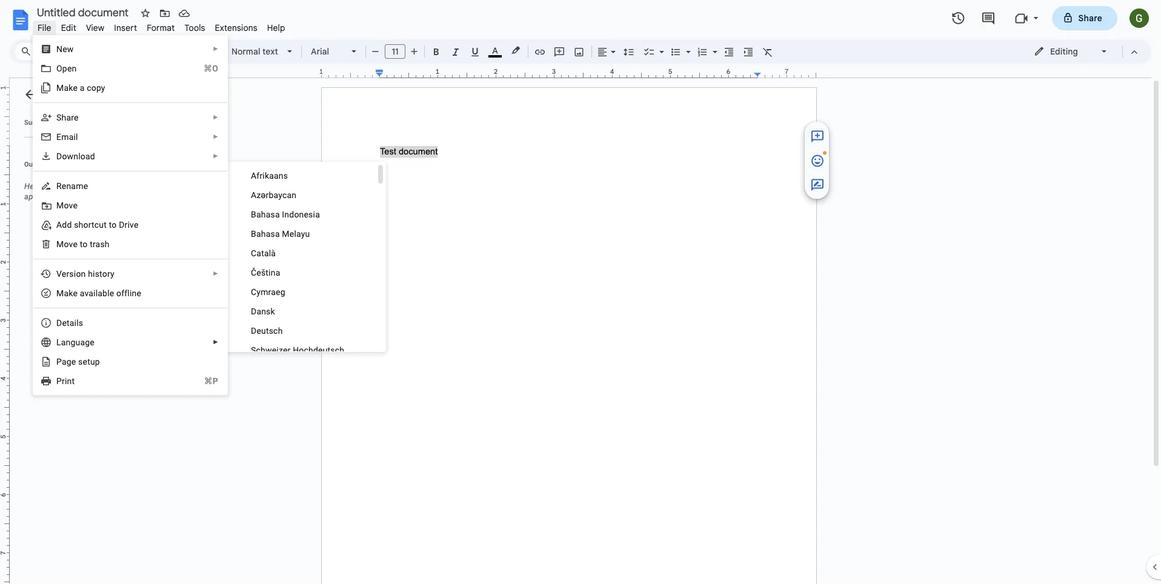 Task type: describe. For each thing, give the bounding box(es) containing it.
the
[[99, 182, 110, 191]]

melayu
[[282, 229, 310, 239]]

text
[[262, 46, 278, 57]]

rename r element
[[56, 181, 92, 191]]

format menu item
[[142, 21, 180, 35]]

normal text
[[231, 46, 278, 57]]

r ename
[[56, 181, 88, 191]]

details
[[56, 318, 83, 328]]

email e element
[[56, 132, 82, 142]]

top margin image
[[0, 88, 9, 149]]

tools
[[184, 22, 205, 33]]

help menu item
[[262, 21, 290, 35]]

insert
[[114, 22, 137, 33]]

pa g e setup
[[56, 357, 100, 367]]

opy
[[91, 83, 105, 93]]

format
[[147, 22, 175, 33]]

schweizer
[[251, 345, 291, 355]]

styles list. normal text selected. option
[[231, 43, 280, 60]]

suggest edits image
[[810, 178, 825, 192]]

m ove
[[56, 200, 78, 210]]

1
[[319, 68, 323, 76]]

e for k
[[73, 288, 78, 298]]

c
[[87, 83, 91, 93]]

add shortcut to drive
[[56, 220, 138, 230]]

application containing share
[[0, 0, 1161, 584]]

page setup g element
[[56, 357, 104, 367]]

new n element
[[56, 44, 77, 54]]

p
[[56, 376, 62, 386]]

version h istory
[[56, 269, 114, 279]]

p rint
[[56, 376, 75, 386]]

o
[[56, 63, 62, 73]]

menu bar banner
[[0, 0, 1161, 584]]

h
[[88, 269, 93, 279]]

right margin image
[[754, 68, 816, 78]]

insert image image
[[572, 43, 586, 60]]

deutsch
[[251, 326, 283, 336]]

čeština
[[251, 268, 280, 278]]

add shortcut to drive , element
[[56, 220, 142, 230]]

move to trash t element
[[56, 239, 113, 249]]

ove
[[64, 200, 78, 210]]

language l element
[[56, 337, 98, 347]]

e
[[56, 132, 61, 142]]

add
[[74, 182, 88, 191]]

m
[[56, 200, 64, 210]]

menu bar inside menu bar banner
[[33, 16, 290, 36]]

e mail
[[56, 132, 78, 142]]

trash
[[90, 239, 110, 249]]

⌘p
[[204, 376, 218, 386]]

Menus field
[[15, 43, 76, 60]]

outline heading
[[10, 159, 175, 176]]

pen
[[62, 63, 77, 73]]

normal
[[231, 46, 260, 57]]

extensions
[[215, 22, 257, 33]]

⌘p element
[[189, 375, 218, 387]]

o
[[83, 239, 88, 249]]

istory
[[93, 269, 114, 279]]

view menu item
[[81, 21, 109, 35]]

► for anguage
[[213, 339, 219, 346]]

insert menu item
[[109, 21, 142, 35]]

edit
[[61, 22, 76, 33]]

add
[[56, 220, 72, 230]]

a
[[80, 83, 85, 93]]

bahasa melayu
[[251, 229, 310, 239]]

k
[[69, 288, 73, 298]]

indonesia
[[282, 209, 320, 219]]

headings you add to the document will appear here.
[[24, 182, 162, 201]]

left margin image
[[322, 68, 383, 78]]

make
[[56, 83, 78, 93]]

summary heading
[[24, 118, 53, 127]]

Font size field
[[385, 44, 410, 59]]

Font size text field
[[385, 44, 405, 59]]

document outline element
[[10, 78, 175, 584]]

to inside menu
[[109, 220, 117, 230]]

► for ew
[[213, 45, 219, 52]]

mail
[[61, 132, 78, 142]]

dansk
[[251, 306, 275, 316]]

g
[[67, 357, 71, 367]]

català
[[251, 248, 276, 258]]

ma k e available offline
[[56, 288, 141, 298]]

o pen
[[56, 63, 77, 73]]

move t o trash
[[56, 239, 110, 249]]



Task type: locate. For each thing, give the bounding box(es) containing it.
setup
[[78, 357, 100, 367]]

arial
[[311, 46, 329, 57]]

to left the on the left top
[[90, 182, 97, 191]]

available
[[80, 288, 114, 298]]

menu
[[33, 35, 228, 395], [227, 162, 386, 360]]

n ew
[[56, 44, 74, 54]]

details b element
[[56, 318, 87, 328]]

0 vertical spatial e
[[73, 288, 78, 298]]

will
[[150, 182, 162, 191]]

editing button
[[1025, 42, 1117, 61]]

add emoji reaction image
[[810, 154, 825, 168]]

add comment image
[[810, 129, 825, 144]]

e
[[73, 288, 78, 298], [71, 357, 76, 367]]

drive
[[119, 220, 138, 230]]

line & paragraph spacing image
[[622, 43, 636, 60]]

d
[[56, 151, 62, 161]]

azərbaycan
[[251, 190, 296, 200]]

make a c opy
[[56, 83, 105, 93]]

s hare
[[56, 112, 79, 122]]

1 vertical spatial to
[[109, 220, 117, 230]]

e for g
[[71, 357, 76, 367]]

⌘o
[[204, 63, 218, 73]]

n
[[56, 44, 63, 54]]

highlight color image
[[509, 43, 522, 58]]

tools menu item
[[180, 21, 210, 35]]

bahasa for bahasa melayu
[[251, 229, 280, 239]]

2 bahasa from the top
[[251, 229, 280, 239]]

checklist menu image
[[656, 44, 664, 48]]

bahasa up català
[[251, 229, 280, 239]]

move m element
[[56, 200, 81, 210]]

0 horizontal spatial to
[[90, 182, 97, 191]]

0 vertical spatial to
[[90, 182, 97, 191]]

afrikaans
[[251, 171, 288, 181]]

r
[[56, 181, 62, 191]]

bahasa
[[251, 209, 280, 219], [251, 229, 280, 239]]

share s element
[[56, 112, 82, 122]]

headings
[[24, 182, 58, 191]]

print p element
[[56, 376, 78, 386]]

document
[[112, 182, 148, 191]]

extensions menu item
[[210, 21, 262, 35]]

view
[[86, 22, 104, 33]]

cymraeg
[[251, 287, 285, 297]]

►
[[213, 45, 219, 52], [213, 114, 219, 121], [213, 133, 219, 140], [213, 153, 219, 160], [213, 270, 219, 277], [213, 339, 219, 346]]

3 ► from the top
[[213, 133, 219, 140]]

you
[[60, 182, 72, 191]]

Star checkbox
[[137, 5, 154, 22]]

share
[[1078, 13, 1102, 23]]

menu bar containing file
[[33, 16, 290, 36]]

make available offline k element
[[56, 288, 145, 298]]

appear
[[24, 192, 49, 201]]

pa
[[56, 357, 67, 367]]

edit menu item
[[56, 21, 81, 35]]

ma
[[56, 288, 69, 298]]

5 ► from the top
[[213, 270, 219, 277]]

► for mail
[[213, 133, 219, 140]]

t
[[80, 239, 83, 249]]

e right 'pa' on the left
[[71, 357, 76, 367]]

arial option
[[311, 43, 344, 60]]

d ownload
[[56, 151, 95, 161]]

summary
[[24, 118, 53, 126]]

editing
[[1050, 46, 1078, 57]]

ename
[[62, 181, 88, 191]]

Rename text field
[[33, 5, 136, 19]]

menu containing n
[[33, 35, 228, 395]]

e right ma
[[73, 288, 78, 298]]

hochdeutsch
[[293, 345, 344, 355]]

download d element
[[56, 151, 99, 161]]

share button
[[1052, 6, 1117, 30]]

to
[[90, 182, 97, 191], [109, 220, 117, 230]]

ew
[[63, 44, 74, 54]]

1 horizontal spatial to
[[109, 220, 117, 230]]

s
[[56, 112, 62, 122]]

main toolbar
[[75, 0, 812, 344]]

1 ► from the top
[[213, 45, 219, 52]]

make a copy c element
[[56, 83, 109, 93]]

schweizer hochdeutsch
[[251, 345, 344, 355]]

ownload
[[62, 151, 95, 161]]

to inside 'headings you add to the document will appear here.'
[[90, 182, 97, 191]]

bahasa for bahasa indonesia
[[251, 209, 280, 219]]

► for hare
[[213, 114, 219, 121]]

move
[[56, 239, 78, 249]]

here.
[[51, 192, 68, 201]]

menu containing afrikaans
[[227, 162, 386, 360]]

anguage
[[61, 337, 94, 347]]

► for ownload
[[213, 153, 219, 160]]

hare
[[62, 112, 79, 122]]

file
[[38, 22, 51, 33]]

outline
[[24, 160, 46, 168]]

⌘o element
[[189, 62, 218, 75]]

0 vertical spatial bahasa
[[251, 209, 280, 219]]

text color image
[[488, 43, 502, 58]]

6 ► from the top
[[213, 339, 219, 346]]

1 bahasa from the top
[[251, 209, 280, 219]]

mode and view toolbar
[[1025, 39, 1144, 64]]

4 ► from the top
[[213, 153, 219, 160]]

file menu item
[[33, 21, 56, 35]]

l anguage
[[56, 337, 94, 347]]

1 vertical spatial e
[[71, 357, 76, 367]]

application
[[0, 0, 1161, 584]]

bahasa down azərbaycan
[[251, 209, 280, 219]]

2 ► from the top
[[213, 114, 219, 121]]

version
[[56, 269, 86, 279]]

menu bar
[[33, 16, 290, 36]]

open o element
[[56, 63, 80, 73]]

offline
[[116, 288, 141, 298]]

l
[[56, 337, 61, 347]]

bulleted list menu image
[[683, 44, 691, 48]]

to left drive
[[109, 220, 117, 230]]

help
[[267, 22, 285, 33]]

version history h element
[[56, 269, 118, 279]]

1 vertical spatial bahasa
[[251, 229, 280, 239]]

bahasa indonesia
[[251, 209, 320, 219]]

shortcut
[[74, 220, 107, 230]]

rint
[[62, 376, 75, 386]]



Task type: vqa. For each thing, say whether or not it's contained in the screenshot.


